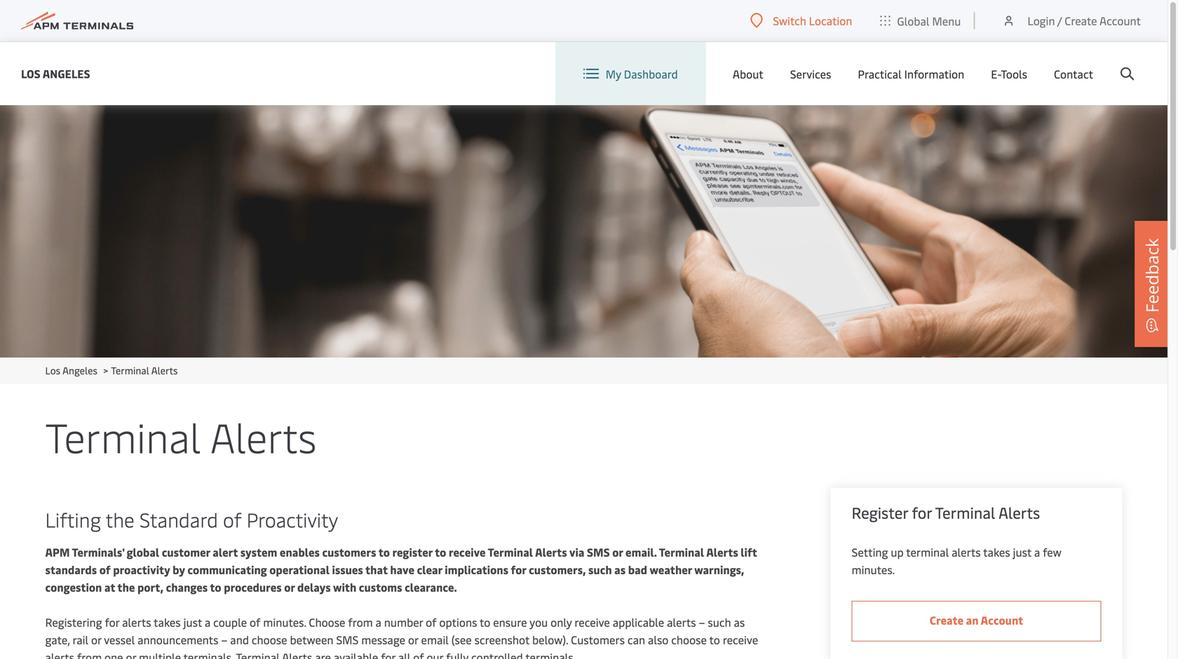 Task type: describe. For each thing, give the bounding box(es) containing it.
registering for alerts takes just a couple of minutes. choose from a number of options to ensure you only receive applicable alerts – such as gate, rail or vessel announcements – and choose between sms message or email (see screenshot below). customers can also choose to receive alerts from one or multiple terminals. terminal alerts are available for all of our fully controlled terminals.
[[45, 615, 758, 659]]

1 horizontal spatial a
[[376, 615, 382, 630]]

options
[[439, 615, 477, 630]]

standard
[[139, 506, 218, 533]]

apm
[[45, 545, 70, 560]]

system
[[240, 545, 277, 560]]

login
[[1028, 13, 1055, 28]]

you
[[530, 615, 548, 630]]

all
[[398, 650, 411, 659]]

lifting the standard of proactivity
[[45, 506, 338, 533]]

(see
[[452, 632, 472, 648]]

between
[[290, 632, 334, 648]]

1 vertical spatial los angeles link
[[45, 364, 97, 377]]

create an account
[[930, 613, 1024, 628]]

changes
[[166, 580, 208, 595]]

terminals'
[[72, 545, 124, 560]]

angeles for los angeles > terminal alerts
[[62, 364, 97, 377]]

or left email.
[[613, 545, 623, 560]]

0 horizontal spatial from
[[77, 650, 102, 659]]

account inside login / create account link
[[1100, 13, 1141, 28]]

standards
[[45, 562, 97, 577]]

feedback
[[1141, 238, 1164, 313]]

1 vertical spatial receive
[[575, 615, 610, 630]]

can
[[628, 632, 645, 648]]

alert
[[213, 545, 238, 560]]

sms inside "registering for alerts takes just a couple of minutes. choose from a number of options to ensure you only receive applicable alerts – such as gate, rail or vessel announcements – and choose between sms message or email (see screenshot below). customers can also choose to receive alerts from one or multiple terminals. terminal alerts are available for all of our fully controlled terminals."
[[336, 632, 359, 648]]

setting
[[852, 545, 888, 560]]

1 horizontal spatial from
[[348, 615, 373, 630]]

dashboard
[[624, 66, 678, 81]]

few
[[1043, 545, 1062, 560]]

delays
[[297, 580, 331, 595]]

login / create account
[[1028, 13, 1141, 28]]

about
[[733, 66, 764, 81]]

customers,
[[529, 562, 586, 577]]

that
[[366, 562, 388, 577]]

customers
[[571, 632, 625, 648]]

e-
[[991, 66, 1001, 81]]

message
[[361, 632, 406, 648]]

implications
[[445, 562, 509, 577]]

available
[[334, 650, 378, 659]]

are
[[315, 650, 331, 659]]

the inside apm terminals' global customer alert system enables customers to register to receive terminal alerts via sms or email. terminal alerts lift standards of proactivity by communicating operational issues that have clear implications for customers, such as bad weather warnings, congestion at the port, changes to procedures or delays with customs clearance.
[[117, 580, 135, 595]]

proactivity
[[113, 562, 170, 577]]

register
[[392, 545, 433, 560]]

alerts down gate,
[[45, 650, 74, 659]]

0 horizontal spatial a
[[205, 615, 211, 630]]

fully
[[446, 650, 469, 659]]

services
[[790, 66, 832, 81]]

also
[[648, 632, 669, 648]]

of right "couple"
[[250, 615, 261, 630]]

applicable
[[613, 615, 665, 630]]

to up the clear
[[435, 545, 446, 560]]

ensure
[[493, 615, 527, 630]]

terminal up weather
[[659, 545, 704, 560]]

takes inside setting up terminal alerts takes just a few minutes.
[[984, 545, 1011, 560]]

issues
[[332, 562, 363, 577]]

minutes. for alerts
[[852, 562, 895, 577]]

registering
[[45, 615, 102, 630]]

contact
[[1054, 66, 1094, 81]]

only
[[551, 615, 572, 630]]

terminal alerts
[[45, 409, 317, 464]]

just inside setting up terminal alerts takes just a few minutes.
[[1013, 545, 1032, 560]]

at
[[104, 580, 115, 595]]

just inside "registering for alerts takes just a couple of minutes. choose from a number of options to ensure you only receive applicable alerts – such as gate, rail or vessel announcements – and choose between sms message or email (see screenshot below). customers can also choose to receive alerts from one or multiple terminals. terminal alerts are available for all of our fully controlled terminals."
[[183, 615, 202, 630]]

terminal right >
[[111, 364, 149, 377]]

alerts inside "registering for alerts takes just a couple of minutes. choose from a number of options to ensure you only receive applicable alerts – such as gate, rail or vessel announcements – and choose between sms message or email (see screenshot below). customers can also choose to receive alerts from one or multiple terminals. terminal alerts are available for all of our fully controlled terminals."
[[282, 650, 312, 659]]

receive inside apm terminals' global customer alert system enables customers to register to receive terminal alerts via sms or email. terminal alerts lift standards of proactivity by communicating operational issues that have clear implications for customers, such as bad weather warnings, congestion at the port, changes to procedures or delays with customs clearance.
[[449, 545, 486, 560]]

bad
[[628, 562, 648, 577]]

alerts inside setting up terminal alerts takes just a few minutes.
[[952, 545, 981, 560]]

email
[[421, 632, 449, 648]]

0 vertical spatial the
[[106, 506, 135, 533]]

such inside "registering for alerts takes just a couple of minutes. choose from a number of options to ensure you only receive applicable alerts – such as gate, rail or vessel announcements – and choose between sms message or email (see screenshot below). customers can also choose to receive alerts from one or multiple terminals. terminal alerts are available for all of our fully controlled terminals."
[[708, 615, 731, 630]]

takes inside "registering for alerts takes just a couple of minutes. choose from a number of options to ensure you only receive applicable alerts – such as gate, rail or vessel announcements – and choose between sms message or email (see screenshot below). customers can also choose to receive alerts from one or multiple terminals. terminal alerts are available for all of our fully controlled terminals."
[[154, 615, 181, 630]]

account inside create an account link
[[981, 613, 1024, 628]]

sms inside apm terminals' global customer alert system enables customers to register to receive terminal alerts via sms or email. terminal alerts lift standards of proactivity by communicating operational issues that have clear implications for customers, such as bad weather warnings, congestion at the port, changes to procedures or delays with customs clearance.
[[587, 545, 610, 560]]

number
[[384, 615, 423, 630]]

global menu
[[898, 13, 961, 28]]

screenshot
[[475, 632, 530, 648]]

2 choose from the left
[[672, 632, 707, 648]]

0 horizontal spatial –
[[221, 632, 228, 648]]

menu
[[933, 13, 961, 28]]

our
[[427, 650, 444, 659]]

>
[[103, 364, 108, 377]]

proactivity
[[247, 506, 338, 533]]

port,
[[137, 580, 163, 595]]

for down message at bottom left
[[381, 650, 396, 659]]

customs
[[359, 580, 402, 595]]

an
[[966, 613, 979, 628]]

congestion
[[45, 580, 102, 595]]

below).
[[532, 632, 568, 648]]

tools
[[1001, 66, 1028, 81]]

practical information button
[[858, 42, 965, 105]]

up
[[891, 545, 904, 560]]

2 horizontal spatial receive
[[723, 632, 758, 648]]

clear
[[417, 562, 442, 577]]

enables
[[280, 545, 320, 560]]

register
[[852, 502, 908, 523]]

about button
[[733, 42, 764, 105]]

or up all
[[408, 632, 419, 648]]



Task type: vqa. For each thing, say whether or not it's contained in the screenshot.
minutes. related to takes
yes



Task type: locate. For each thing, give the bounding box(es) containing it.
1 vertical spatial sms
[[336, 632, 359, 648]]

0 horizontal spatial los
[[21, 66, 40, 81]]

1 vertical spatial such
[[708, 615, 731, 630]]

information
[[905, 66, 965, 81]]

los for los angeles
[[21, 66, 40, 81]]

register for terminal alerts
[[852, 502, 1041, 523]]

for left customers,
[[511, 562, 526, 577]]

account right /
[[1100, 13, 1141, 28]]

los angeles > terminal alerts
[[45, 364, 178, 377]]

0 vertical spatial los
[[21, 66, 40, 81]]

1 vertical spatial just
[[183, 615, 202, 630]]

create an account link
[[852, 601, 1102, 642]]

terminals. down "below)."
[[526, 650, 576, 659]]

1 vertical spatial takes
[[154, 615, 181, 630]]

rail
[[73, 632, 88, 648]]

1 horizontal spatial los
[[45, 364, 60, 377]]

los angeles link
[[21, 65, 90, 82], [45, 364, 97, 377]]

contact button
[[1054, 42, 1094, 105]]

switch location
[[773, 13, 853, 28]]

angeles for los angeles
[[43, 66, 90, 81]]

lifting
[[45, 506, 101, 533]]

alerts
[[151, 364, 178, 377], [210, 409, 317, 464], [999, 502, 1041, 523], [535, 545, 567, 560], [707, 545, 739, 560], [282, 650, 312, 659]]

sms up available
[[336, 632, 359, 648]]

receive
[[449, 545, 486, 560], [575, 615, 610, 630], [723, 632, 758, 648]]

services button
[[790, 42, 832, 105]]

1 horizontal spatial choose
[[672, 632, 707, 648]]

0 horizontal spatial just
[[183, 615, 202, 630]]

1 choose from the left
[[252, 632, 287, 648]]

terminal inside "registering for alerts takes just a couple of minutes. choose from a number of options to ensure you only receive applicable alerts – such as gate, rail or vessel announcements – and choose between sms message or email (see screenshot below). customers can also choose to receive alerts from one or multiple terminals. terminal alerts are available for all of our fully controlled terminals."
[[236, 650, 280, 659]]

choose right and
[[252, 632, 287, 648]]

minutes. for takes
[[263, 615, 306, 630]]

0 vertical spatial angeles
[[43, 66, 90, 81]]

1 vertical spatial the
[[117, 580, 135, 595]]

as down warnings,
[[734, 615, 745, 630]]

from down rail
[[77, 650, 102, 659]]

1 horizontal spatial terminals.
[[526, 650, 576, 659]]

minutes. up between
[[263, 615, 306, 630]]

1 vertical spatial –
[[221, 632, 228, 648]]

1 horizontal spatial create
[[1065, 13, 1098, 28]]

alerts up vessel
[[122, 615, 151, 630]]

1 vertical spatial account
[[981, 613, 1024, 628]]

0 horizontal spatial sms
[[336, 632, 359, 648]]

0 horizontal spatial choose
[[252, 632, 287, 648]]

setting up terminal alerts takes just a few minutes.
[[852, 545, 1062, 577]]

0 vertical spatial account
[[1100, 13, 1141, 28]]

of up at
[[99, 562, 111, 577]]

practical information
[[858, 66, 965, 81]]

procedures
[[224, 580, 282, 595]]

to up screenshot
[[480, 615, 491, 630]]

the
[[106, 506, 135, 533], [117, 580, 135, 595]]

/
[[1058, 13, 1062, 28]]

1 horizontal spatial just
[[1013, 545, 1032, 560]]

choose
[[252, 632, 287, 648], [672, 632, 707, 648]]

via
[[570, 545, 585, 560]]

just
[[1013, 545, 1032, 560], [183, 615, 202, 630]]

0 horizontal spatial create
[[930, 613, 964, 628]]

0 horizontal spatial as
[[615, 562, 626, 577]]

0 horizontal spatial terminals.
[[184, 650, 234, 659]]

from
[[348, 615, 373, 630], [77, 650, 102, 659]]

1 vertical spatial from
[[77, 650, 102, 659]]

global menu button
[[867, 0, 975, 42]]

global
[[127, 545, 159, 560]]

from up message at bottom left
[[348, 615, 373, 630]]

my
[[606, 66, 621, 81]]

the right at
[[117, 580, 135, 595]]

of
[[223, 506, 242, 533], [99, 562, 111, 577], [250, 615, 261, 630], [426, 615, 437, 630], [413, 650, 424, 659]]

as
[[615, 562, 626, 577], [734, 615, 745, 630]]

warnings,
[[695, 562, 745, 577]]

0 horizontal spatial such
[[589, 562, 612, 577]]

a up message at bottom left
[[376, 615, 382, 630]]

as left bad at the right bottom of the page
[[615, 562, 626, 577]]

apm terminals' global customer alert system enables customers to register to receive terminal alerts via sms or email. terminal alerts lift standards of proactivity by communicating operational issues that have clear implications for customers, such as bad weather warnings, congestion at the port, changes to procedures or delays with customs clearance.
[[45, 545, 757, 595]]

0 vertical spatial from
[[348, 615, 373, 630]]

with
[[333, 580, 357, 595]]

0 vertical spatial receive
[[449, 545, 486, 560]]

clearance.
[[405, 580, 457, 595]]

customers
[[322, 545, 376, 560]]

alerts up also
[[667, 615, 696, 630]]

0 horizontal spatial takes
[[154, 615, 181, 630]]

0 horizontal spatial account
[[981, 613, 1024, 628]]

terminal down los angeles > terminal alerts
[[45, 409, 201, 464]]

a inside setting up terminal alerts takes just a few minutes.
[[1035, 545, 1041, 560]]

0 vertical spatial takes
[[984, 545, 1011, 560]]

weather
[[650, 562, 692, 577]]

to up that
[[379, 545, 390, 560]]

minutes. inside "registering for alerts takes just a couple of minutes. choose from a number of options to ensure you only receive applicable alerts – such as gate, rail or vessel announcements – and choose between sms message or email (see screenshot below). customers can also choose to receive alerts from one or multiple terminals. terminal alerts are available for all of our fully controlled terminals."
[[263, 615, 306, 630]]

account right an
[[981, 613, 1024, 628]]

for up terminal
[[912, 502, 932, 523]]

0 vertical spatial create
[[1065, 13, 1098, 28]]

global
[[898, 13, 930, 28]]

location
[[809, 13, 853, 28]]

to down communicating on the left of page
[[210, 580, 221, 595]]

1 vertical spatial create
[[930, 613, 964, 628]]

to
[[379, 545, 390, 560], [435, 545, 446, 560], [210, 580, 221, 595], [480, 615, 491, 630], [710, 632, 720, 648]]

my dashboard button
[[584, 42, 678, 105]]

a left few at the bottom of the page
[[1035, 545, 1041, 560]]

terminal down and
[[236, 650, 280, 659]]

controlled
[[471, 650, 523, 659]]

create
[[1065, 13, 1098, 28], [930, 613, 964, 628]]

terminal
[[907, 545, 949, 560]]

minutes. down 'setting'
[[852, 562, 895, 577]]

– left and
[[221, 632, 228, 648]]

such left bad at the right bottom of the page
[[589, 562, 612, 577]]

as inside "registering for alerts takes just a couple of minutes. choose from a number of options to ensure you only receive applicable alerts – such as gate, rail or vessel announcements – and choose between sms message or email (see screenshot below). customers can also choose to receive alerts from one or multiple terminals. terminal alerts are available for all of our fully controlled terminals."
[[734, 615, 745, 630]]

– down warnings,
[[699, 615, 705, 630]]

for up vessel
[[105, 615, 119, 630]]

0 vertical spatial minutes.
[[852, 562, 895, 577]]

feedback button
[[1135, 221, 1170, 347]]

of right all
[[413, 650, 424, 659]]

alerts right terminal
[[952, 545, 981, 560]]

0 vertical spatial sms
[[587, 545, 610, 560]]

1 vertical spatial minutes.
[[263, 615, 306, 630]]

operational
[[270, 562, 330, 577]]

just up announcements
[[183, 615, 202, 630]]

have
[[390, 562, 415, 577]]

0 horizontal spatial minutes.
[[263, 615, 306, 630]]

1 vertical spatial angeles
[[62, 364, 97, 377]]

los angeles
[[21, 66, 90, 81]]

2 terminals. from the left
[[526, 650, 576, 659]]

terminals. down announcements
[[184, 650, 234, 659]]

switch location button
[[751, 13, 853, 28]]

create left an
[[930, 613, 964, 628]]

vessel
[[104, 632, 135, 648]]

switch
[[773, 13, 807, 28]]

or right one
[[126, 650, 136, 659]]

minutes. inside setting up terminal alerts takes just a few minutes.
[[852, 562, 895, 577]]

create right /
[[1065, 13, 1098, 28]]

takes left few at the bottom of the page
[[984, 545, 1011, 560]]

communicating
[[188, 562, 267, 577]]

apm terminals launches global customer alerts solution image
[[0, 105, 1168, 358]]

alerts
[[952, 545, 981, 560], [122, 615, 151, 630], [667, 615, 696, 630], [45, 650, 74, 659]]

or
[[613, 545, 623, 560], [284, 580, 295, 595], [91, 632, 101, 648], [408, 632, 419, 648], [126, 650, 136, 659]]

multiple
[[139, 650, 181, 659]]

terminal
[[111, 364, 149, 377], [45, 409, 201, 464], [936, 502, 996, 523], [488, 545, 533, 560], [659, 545, 704, 560], [236, 650, 280, 659]]

sms right via
[[587, 545, 610, 560]]

just left few at the bottom of the page
[[1013, 545, 1032, 560]]

or down operational
[[284, 580, 295, 595]]

1 horizontal spatial sms
[[587, 545, 610, 560]]

los for los angeles > terminal alerts
[[45, 364, 60, 377]]

terminal up implications
[[488, 545, 533, 560]]

0 vertical spatial just
[[1013, 545, 1032, 560]]

and
[[230, 632, 249, 648]]

or right rail
[[91, 632, 101, 648]]

one
[[105, 650, 123, 659]]

0 horizontal spatial receive
[[449, 545, 486, 560]]

takes up announcements
[[154, 615, 181, 630]]

to right also
[[710, 632, 720, 648]]

by
[[173, 562, 185, 577]]

0 vertical spatial such
[[589, 562, 612, 577]]

the up terminals'
[[106, 506, 135, 533]]

such down warnings,
[[708, 615, 731, 630]]

1 horizontal spatial as
[[734, 615, 745, 630]]

2 horizontal spatial a
[[1035, 545, 1041, 560]]

choose
[[309, 615, 345, 630]]

of up alert
[[223, 506, 242, 533]]

such
[[589, 562, 612, 577], [708, 615, 731, 630]]

1 horizontal spatial such
[[708, 615, 731, 630]]

lift
[[741, 545, 757, 560]]

for inside apm terminals' global customer alert system enables customers to register to receive terminal alerts via sms or email. terminal alerts lift standards of proactivity by communicating operational issues that have clear implications for customers, such as bad weather warnings, congestion at the port, changes to procedures or delays with customs clearance.
[[511, 562, 526, 577]]

as inside apm terminals' global customer alert system enables customers to register to receive terminal alerts via sms or email. terminal alerts lift standards of proactivity by communicating operational issues that have clear implications for customers, such as bad weather warnings, congestion at the port, changes to procedures or delays with customs clearance.
[[615, 562, 626, 577]]

1 horizontal spatial takes
[[984, 545, 1011, 560]]

such inside apm terminals' global customer alert system enables customers to register to receive terminal alerts via sms or email. terminal alerts lift standards of proactivity by communicating operational issues that have clear implications for customers, such as bad weather warnings, congestion at the port, changes to procedures or delays with customs clearance.
[[589, 562, 612, 577]]

of up email
[[426, 615, 437, 630]]

angeles
[[43, 66, 90, 81], [62, 364, 97, 377]]

customer
[[162, 545, 210, 560]]

1 terminals. from the left
[[184, 650, 234, 659]]

2 vertical spatial receive
[[723, 632, 758, 648]]

announcements
[[138, 632, 218, 648]]

0 vertical spatial –
[[699, 615, 705, 630]]

terminal up setting up terminal alerts takes just a few minutes.
[[936, 502, 996, 523]]

1 horizontal spatial minutes.
[[852, 562, 895, 577]]

1 vertical spatial los
[[45, 364, 60, 377]]

choose right also
[[672, 632, 707, 648]]

1 vertical spatial as
[[734, 615, 745, 630]]

gate,
[[45, 632, 70, 648]]

couple
[[213, 615, 247, 630]]

1 horizontal spatial account
[[1100, 13, 1141, 28]]

0 vertical spatial as
[[615, 562, 626, 577]]

login / create account link
[[1002, 0, 1141, 41]]

a left "couple"
[[205, 615, 211, 630]]

1 horizontal spatial –
[[699, 615, 705, 630]]

1 horizontal spatial receive
[[575, 615, 610, 630]]

of inside apm terminals' global customer alert system enables customers to register to receive terminal alerts via sms or email. terminal alerts lift standards of proactivity by communicating operational issues that have clear implications for customers, such as bad weather warnings, congestion at the port, changes to procedures or delays with customs clearance.
[[99, 562, 111, 577]]

e-tools
[[991, 66, 1028, 81]]

email.
[[626, 545, 657, 560]]

0 vertical spatial los angeles link
[[21, 65, 90, 82]]



